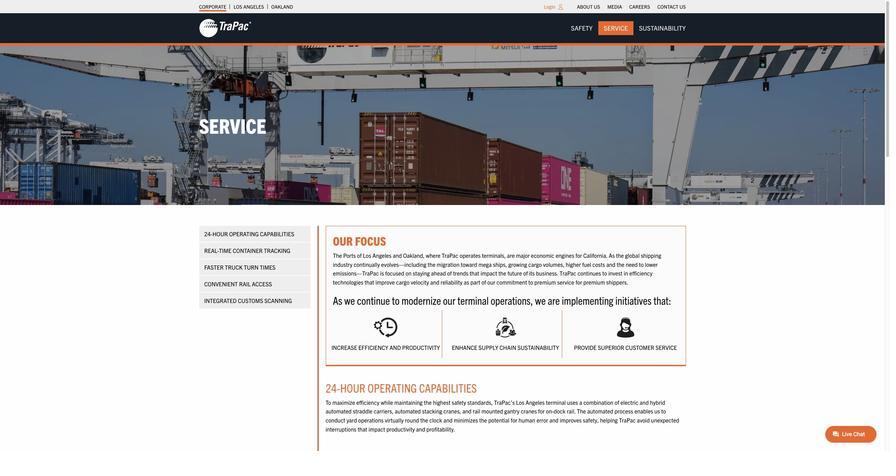 Task type: locate. For each thing, give the bounding box(es) containing it.
angeles left oakland
[[243, 3, 264, 10]]

0 vertical spatial los
[[234, 3, 242, 10]]

california.
[[584, 252, 608, 259]]

and down "cranes,"
[[444, 417, 453, 424]]

1 horizontal spatial 24-
[[326, 380, 340, 395]]

1 we from the left
[[345, 293, 355, 307]]

0 horizontal spatial impact
[[369, 426, 385, 433]]

avoid
[[637, 417, 650, 424]]

impact down operations
[[369, 426, 385, 433]]

1 vertical spatial menu bar
[[566, 21, 692, 35]]

us right contact
[[680, 3, 686, 10]]

volumes,
[[543, 261, 565, 268]]

0 vertical spatial terminal
[[458, 293, 489, 307]]

0 horizontal spatial trapac
[[442, 252, 459, 259]]

1 horizontal spatial terminal
[[546, 399, 566, 406]]

engines
[[556, 252, 575, 259]]

corporate image
[[199, 18, 251, 38]]

premium down business.
[[535, 279, 556, 286]]

impact inside to maximize efficiency while maintaining the highest safety standards, trapac's los angeles terminal uses a combination of electric and hybrid automated straddle carriers, automated stacking cranes, and rail mounted gantry cranes for on-dock rail. the automated process enables us to conduct yard operations virtually round the clock and minimizes the potential for human error and improves safety, helping trapac avoid unexpected interruptions that impact productivity and profitability.
[[369, 426, 385, 433]]

contact us
[[658, 3, 686, 10]]

our focus
[[333, 233, 386, 248]]

1 vertical spatial hour
[[340, 380, 366, 395]]

emissions—trapac
[[333, 270, 379, 277]]

trapac up service
[[560, 270, 577, 277]]

premium down continues
[[584, 279, 605, 286]]

the
[[333, 252, 342, 259], [577, 408, 586, 415]]

the down rail
[[480, 417, 487, 424]]

2 us from the left
[[680, 3, 686, 10]]

angeles inside the los angeles link
[[243, 3, 264, 10]]

1 horizontal spatial our
[[488, 279, 496, 286]]

menu bar
[[574, 2, 690, 11], [566, 21, 692, 35]]

oakland link
[[271, 2, 293, 11]]

maximize
[[333, 399, 355, 406]]

the
[[616, 252, 624, 259], [428, 261, 436, 268], [617, 261, 625, 268], [499, 270, 507, 277], [424, 399, 432, 406], [421, 417, 428, 424], [480, 417, 487, 424]]

technologies
[[333, 279, 364, 286]]

0 vertical spatial our
[[488, 279, 496, 286]]

superior
[[598, 344, 625, 351]]

to right the need
[[639, 261, 644, 268]]

modernize
[[402, 293, 441, 307]]

continues
[[578, 270, 601, 277]]

1 horizontal spatial automated
[[395, 408, 421, 415]]

as down technologies
[[333, 293, 343, 307]]

1 horizontal spatial operating
[[368, 380, 417, 395]]

premium
[[535, 279, 556, 286], [584, 279, 605, 286]]

of up the process
[[615, 399, 620, 406]]

0 horizontal spatial angeles
[[243, 3, 264, 10]]

0 vertical spatial menu bar
[[574, 2, 690, 11]]

trapac down the process
[[619, 417, 636, 424]]

standards,
[[468, 399, 493, 406]]

3 automated from the left
[[588, 408, 614, 415]]

1 vertical spatial 24-
[[326, 380, 340, 395]]

0 horizontal spatial terminal
[[458, 293, 489, 307]]

cargo up its
[[529, 261, 542, 268]]

for left 'on-'
[[538, 408, 545, 415]]

0 horizontal spatial as
[[333, 293, 343, 307]]

1 horizontal spatial we
[[535, 293, 546, 307]]

for right service
[[576, 279, 582, 286]]

are up growing
[[507, 252, 515, 259]]

that up part
[[470, 270, 480, 277]]

continually
[[354, 261, 380, 268]]

los inside the ports of los angeles and oakland, where trapac operates terminals, are major economic engines for california. as the global shipping industry continually evolves—including the migration toward mega ships, growing cargo volumes, higher fuel costs and the need to lower emissions—trapac is focused on staying ahead of trends that impact the future of its business. trapac continues to invest in efficiency technologies that improve cargo velocity and reliability as part of our commitment to premium service for premium shippers.
[[363, 252, 371, 259]]

1 horizontal spatial efficiency
[[630, 270, 653, 277]]

trapac's
[[494, 399, 515, 406]]

1 vertical spatial as
[[333, 293, 343, 307]]

los up corporate image
[[234, 3, 242, 10]]

24-hour operating capabilities up maintaining
[[326, 380, 477, 395]]

scanning
[[265, 297, 292, 304]]

2 vertical spatial angeles
[[526, 399, 545, 406]]

and up enables
[[640, 399, 649, 406]]

that down operations
[[358, 426, 367, 433]]

convenient rail access link
[[199, 276, 310, 292]]

automated up conduct
[[326, 408, 352, 415]]

the inside the ports of los angeles and oakland, where trapac operates terminals, are major economic engines for california. as the global shipping industry continually evolves—including the migration toward mega ships, growing cargo volumes, higher fuel costs and the need to lower emissions—trapac is focused on staying ahead of trends that impact the future of its business. trapac continues to invest in efficiency technologies that improve cargo velocity and reliability as part of our commitment to premium service for premium shippers.
[[333, 252, 342, 259]]

integrated customs scanning link
[[199, 293, 310, 309]]

0 horizontal spatial hour
[[213, 231, 228, 238]]

us
[[594, 3, 600, 10], [680, 3, 686, 10]]

2 vertical spatial that
[[358, 426, 367, 433]]

the inside to maximize efficiency while maintaining the highest safety standards, trapac's los angeles terminal uses a combination of electric and hybrid automated straddle carriers, automated stacking cranes, and rail mounted gantry cranes for on-dock rail. the automated process enables us to conduct yard operations virtually round the clock and minimizes the potential for human error and improves safety, helping trapac avoid unexpected interruptions that impact productivity and profitability.
[[577, 408, 586, 415]]

angeles inside to maximize efficiency while maintaining the highest safety standards, trapac's los angeles terminal uses a combination of electric and hybrid automated straddle carriers, automated stacking cranes, and rail mounted gantry cranes for on-dock rail. the automated process enables us to conduct yard operations virtually round the clock and minimizes the potential for human error and improves safety, helping trapac avoid unexpected interruptions that impact productivity and profitability.
[[526, 399, 545, 406]]

24-hour operating capabilities link
[[199, 226, 310, 242]]

1 horizontal spatial as
[[609, 252, 615, 259]]

0 vertical spatial capabilities
[[260, 231, 295, 238]]

are down service
[[548, 293, 560, 307]]

0 vertical spatial the
[[333, 252, 342, 259]]

operating
[[229, 231, 259, 238], [368, 380, 417, 395]]

efficiency inside the ports of los angeles and oakland, where trapac operates terminals, are major economic engines for california. as the global shipping industry continually evolves—including the migration toward mega ships, growing cargo volumes, higher fuel costs and the need to lower emissions—trapac is focused on staying ahead of trends that impact the future of its business. trapac continues to invest in efficiency technologies that improve cargo velocity and reliability as part of our commitment to premium service for premium shippers.
[[630, 270, 653, 277]]

1 horizontal spatial angeles
[[373, 252, 392, 259]]

ships,
[[493, 261, 507, 268]]

los inside to maximize efficiency while maintaining the highest safety standards, trapac's los angeles terminal uses a combination of electric and hybrid automated straddle carriers, automated stacking cranes, and rail mounted gantry cranes for on-dock rail. the automated process enables us to conduct yard operations virtually round the clock and minimizes the potential for human error and improves safety, helping trapac avoid unexpected interruptions that impact productivity and profitability.
[[516, 399, 525, 406]]

2 horizontal spatial angeles
[[526, 399, 545, 406]]

login
[[544, 3, 556, 10]]

of
[[357, 252, 362, 259], [447, 270, 452, 277], [524, 270, 528, 277], [482, 279, 486, 286], [615, 399, 620, 406]]

2 horizontal spatial automated
[[588, 408, 614, 415]]

customs
[[238, 297, 263, 304]]

we down technologies
[[345, 293, 355, 307]]

real-time container tracking
[[204, 247, 291, 254]]

container
[[233, 247, 263, 254]]

los
[[234, 3, 242, 10], [363, 252, 371, 259], [516, 399, 525, 406]]

mounted
[[482, 408, 503, 415]]

0 vertical spatial 24-hour operating capabilities
[[204, 231, 295, 238]]

1 horizontal spatial cargo
[[529, 261, 542, 268]]

1 horizontal spatial los
[[363, 252, 371, 259]]

us right about
[[594, 3, 600, 10]]

1 horizontal spatial are
[[548, 293, 560, 307]]

1 vertical spatial cargo
[[396, 279, 410, 286]]

the down ships,
[[499, 270, 507, 277]]

0 horizontal spatial we
[[345, 293, 355, 307]]

1 vertical spatial the
[[577, 408, 586, 415]]

0 vertical spatial angeles
[[243, 3, 264, 10]]

safety,
[[583, 417, 599, 424]]

2 we from the left
[[535, 293, 546, 307]]

0 vertical spatial service
[[604, 24, 628, 32]]

our inside the ports of los angeles and oakland, where trapac operates terminals, are major economic engines for california. as the global shipping industry continually evolves—including the migration toward mega ships, growing cargo volumes, higher fuel costs and the need to lower emissions—trapac is focused on staying ahead of trends that impact the future of its business. trapac continues to invest in efficiency technologies that improve cargo velocity and reliability as part of our commitment to premium service for premium shippers.
[[488, 279, 496, 286]]

trapac up "migration"
[[442, 252, 459, 259]]

0 vertical spatial hour
[[213, 231, 228, 238]]

angeles
[[243, 3, 264, 10], [373, 252, 392, 259], [526, 399, 545, 406]]

focused
[[385, 270, 405, 277]]

as
[[464, 279, 469, 286]]

automated down combination
[[588, 408, 614, 415]]

0 horizontal spatial 24-hour operating capabilities
[[204, 231, 295, 238]]

24-hour operating capabilities up 'container'
[[204, 231, 295, 238]]

profitability.
[[427, 426, 455, 433]]

1 vertical spatial 24-hour operating capabilities
[[326, 380, 477, 395]]

real-
[[204, 247, 219, 254]]

automated
[[326, 408, 352, 415], [395, 408, 421, 415], [588, 408, 614, 415]]

menu bar down careers at the top right
[[566, 21, 692, 35]]

are inside the ports of los angeles and oakland, where trapac operates terminals, are major economic engines for california. as the global shipping industry continually evolves—including the migration toward mega ships, growing cargo volumes, higher fuel costs and the need to lower emissions—trapac is focused on staying ahead of trends that impact the future of its business. trapac continues to invest in efficiency technologies that improve cargo velocity and reliability as part of our commitment to premium service for premium shippers.
[[507, 252, 515, 259]]

virtually
[[385, 417, 404, 424]]

0 horizontal spatial capabilities
[[260, 231, 295, 238]]

impact down "mega"
[[481, 270, 497, 277]]

menu bar up service menu item
[[574, 2, 690, 11]]

0 vertical spatial are
[[507, 252, 515, 259]]

efficiency down the need
[[630, 270, 653, 277]]

provide superior customer service
[[574, 344, 677, 351]]

capabilities up highest
[[419, 380, 477, 395]]

and up minimizes
[[463, 408, 472, 415]]

1 automated from the left
[[326, 408, 352, 415]]

and down 'on-'
[[550, 417, 559, 424]]

of inside to maximize efficiency while maintaining the highest safety standards, trapac's los angeles terminal uses a combination of electric and hybrid automated straddle carriers, automated stacking cranes, and rail mounted gantry cranes for on-dock rail. the automated process enables us to conduct yard operations virtually round the clock and minimizes the potential for human error and improves safety, helping trapac avoid unexpected interruptions that impact productivity and profitability.
[[615, 399, 620, 406]]

0 horizontal spatial our
[[443, 293, 456, 307]]

1 horizontal spatial the
[[577, 408, 586, 415]]

capabilities up tracking
[[260, 231, 295, 238]]

1 vertical spatial efficiency
[[357, 399, 380, 406]]

1 horizontal spatial 24-hour operating capabilities
[[326, 380, 477, 395]]

carriers,
[[374, 408, 394, 415]]

1 horizontal spatial service
[[604, 24, 628, 32]]

0 horizontal spatial efficiency
[[357, 399, 380, 406]]

faster truck turn times
[[204, 264, 276, 271]]

1 horizontal spatial hour
[[340, 380, 366, 395]]

terminal up dock
[[546, 399, 566, 406]]

0 horizontal spatial automated
[[326, 408, 352, 415]]

to
[[639, 261, 644, 268], [603, 270, 607, 277], [529, 279, 533, 286], [392, 293, 400, 307], [662, 408, 666, 415]]

initiatives
[[616, 293, 652, 307]]

menu bar containing about us
[[574, 2, 690, 11]]

angeles up "continually"
[[373, 252, 392, 259]]

1 vertical spatial los
[[363, 252, 371, 259]]

0 horizontal spatial service
[[199, 113, 266, 138]]

and up evolves—including
[[393, 252, 402, 259]]

chain
[[500, 344, 517, 351]]

1 us from the left
[[594, 3, 600, 10]]

automated down maintaining
[[395, 408, 421, 415]]

los up gantry
[[516, 399, 525, 406]]

enhance
[[452, 344, 478, 351]]

hour up time
[[213, 231, 228, 238]]

0 horizontal spatial the
[[333, 252, 342, 259]]

1 vertical spatial terminal
[[546, 399, 566, 406]]

to inside to maximize efficiency while maintaining the highest safety standards, trapac's los angeles terminal uses a combination of electric and hybrid automated straddle carriers, automated stacking cranes, and rail mounted gantry cranes for on-dock rail. the automated process enables us to conduct yard operations virtually round the clock and minimizes the potential for human error and improves safety, helping trapac avoid unexpected interruptions that impact productivity and profitability.
[[662, 408, 666, 415]]

0 vertical spatial 24-
[[204, 231, 213, 238]]

minimizes
[[454, 417, 478, 424]]

0 vertical spatial efficiency
[[630, 270, 653, 277]]

yard
[[347, 417, 357, 424]]

0 vertical spatial as
[[609, 252, 615, 259]]

we down business.
[[535, 293, 546, 307]]

0 horizontal spatial us
[[594, 3, 600, 10]]

1 vertical spatial operating
[[368, 380, 417, 395]]

the down "a"
[[577, 408, 586, 415]]

process
[[615, 408, 634, 415]]

to right us
[[662, 408, 666, 415]]

1 horizontal spatial capabilities
[[419, 380, 477, 395]]

1 vertical spatial impact
[[369, 426, 385, 433]]

angeles up cranes
[[526, 399, 545, 406]]

times
[[260, 264, 276, 271]]

as inside the ports of los angeles and oakland, where trapac operates terminals, are major economic engines for california. as the global shipping industry continually evolves—including the migration toward mega ships, growing cargo volumes, higher fuel costs and the need to lower emissions—trapac is focused on staying ahead of trends that impact the future of its business. trapac continues to invest in efficiency technologies that improve cargo velocity and reliability as part of our commitment to premium service for premium shippers.
[[609, 252, 615, 259]]

ports
[[343, 252, 356, 259]]

of down "migration"
[[447, 270, 452, 277]]

2 vertical spatial trapac
[[619, 417, 636, 424]]

efficiency up straddle
[[357, 399, 380, 406]]

rail
[[473, 408, 481, 415]]

1 horizontal spatial us
[[680, 3, 686, 10]]

0 vertical spatial impact
[[481, 270, 497, 277]]

angeles inside the ports of los angeles and oakland, where trapac operates terminals, are major economic engines for california. as the global shipping industry continually evolves—including the migration toward mega ships, growing cargo volumes, higher fuel costs and the need to lower emissions—trapac is focused on staying ahead of trends that impact the future of its business. trapac continues to invest in efficiency technologies that improve cargo velocity and reliability as part of our commitment to premium service for premium shippers.
[[373, 252, 392, 259]]

unexpected
[[651, 417, 680, 424]]

our down reliability at the bottom of page
[[443, 293, 456, 307]]

major
[[516, 252, 530, 259]]

to down improve
[[392, 293, 400, 307]]

hour up maximize
[[340, 380, 366, 395]]

2 vertical spatial los
[[516, 399, 525, 406]]

the down where
[[428, 261, 436, 268]]

terminal inside to maximize efficiency while maintaining the highest safety standards, trapac's los angeles terminal uses a combination of electric and hybrid automated straddle carriers, automated stacking cranes, and rail mounted gantry cranes for on-dock rail. the automated process enables us to conduct yard operations virtually round the clock and minimizes the potential for human error and improves safety, helping trapac avoid unexpected interruptions that impact productivity and profitability.
[[546, 399, 566, 406]]

operating up real-time container tracking
[[229, 231, 259, 238]]

1 horizontal spatial premium
[[584, 279, 605, 286]]

fuel
[[583, 261, 592, 268]]

rail.
[[567, 408, 576, 415]]

evolves—including
[[381, 261, 427, 268]]

and down ahead
[[431, 279, 440, 286]]

our
[[488, 279, 496, 286], [443, 293, 456, 307]]

0 horizontal spatial premium
[[535, 279, 556, 286]]

as
[[609, 252, 615, 259], [333, 293, 343, 307]]

1 vertical spatial capabilities
[[419, 380, 477, 395]]

oakland,
[[403, 252, 425, 259]]

1 vertical spatial trapac
[[560, 270, 577, 277]]

2 horizontal spatial trapac
[[619, 417, 636, 424]]

los up "continually"
[[363, 252, 371, 259]]

1 horizontal spatial impact
[[481, 270, 497, 277]]

that left improve
[[365, 279, 374, 286]]

to maximize efficiency while maintaining the highest safety standards, trapac's los angeles terminal uses a combination of electric and hybrid automated straddle carriers, automated stacking cranes, and rail mounted gantry cranes for on-dock rail. the automated process enables us to conduct yard operations virtually round the clock and minimizes the potential for human error and improves safety, helping trapac avoid unexpected interruptions that impact productivity and profitability.
[[326, 399, 680, 433]]

us for contact us
[[680, 3, 686, 10]]

operating up while
[[368, 380, 417, 395]]

24- up real-
[[204, 231, 213, 238]]

24- up to
[[326, 380, 340, 395]]

0 horizontal spatial are
[[507, 252, 515, 259]]

we
[[345, 293, 355, 307], [535, 293, 546, 307]]

terminals,
[[482, 252, 506, 259]]

0 horizontal spatial operating
[[229, 231, 259, 238]]

of left its
[[524, 270, 528, 277]]

as right the california.
[[609, 252, 615, 259]]

the up the industry
[[333, 252, 342, 259]]

2 horizontal spatial los
[[516, 399, 525, 406]]

1 vertical spatial angeles
[[373, 252, 392, 259]]

our right part
[[488, 279, 496, 286]]

terminal down part
[[458, 293, 489, 307]]

the ports of los angeles and oakland, where trapac operates terminals, are major economic engines for california. as the global shipping industry continually evolves—including the migration toward mega ships, growing cargo volumes, higher fuel costs and the need to lower emissions—trapac is focused on staying ahead of trends that impact the future of its business. trapac continues to invest in efficiency technologies that improve cargo velocity and reliability as part of our commitment to premium service for premium shippers.
[[333, 252, 662, 286]]

increase
[[332, 344, 357, 351]]

enhance supply chain sustainability
[[452, 344, 559, 351]]

cargo down on
[[396, 279, 410, 286]]

convenient rail access
[[204, 281, 272, 288]]



Task type: describe. For each thing, give the bounding box(es) containing it.
that inside to maximize efficiency while maintaining the highest safety standards, trapac's los angeles terminal uses a combination of electric and hybrid automated straddle carriers, automated stacking cranes, and rail mounted gantry cranes for on-dock rail. the automated process enables us to conduct yard operations virtually round the clock and minimizes the potential for human error and improves safety, helping trapac avoid unexpected interruptions that impact productivity and profitability.
[[358, 426, 367, 433]]

improve
[[376, 279, 395, 286]]

growing
[[509, 261, 527, 268]]

real-time container tracking link
[[199, 243, 310, 259]]

focus
[[355, 233, 386, 248]]

supply
[[479, 344, 499, 351]]

efficiency inside to maximize efficiency while maintaining the highest safety standards, trapac's los angeles terminal uses a combination of electric and hybrid automated straddle carriers, automated stacking cranes, and rail mounted gantry cranes for on-dock rail. the automated process enables us to conduct yard operations virtually round the clock and minimizes the potential for human error and improves safety, helping trapac avoid unexpected interruptions that impact productivity and profitability.
[[357, 399, 380, 406]]

safety link
[[566, 21, 599, 35]]

0 vertical spatial trapac
[[442, 252, 459, 259]]

error
[[537, 417, 548, 424]]

1 horizontal spatial trapac
[[560, 270, 577, 277]]

los angeles
[[234, 3, 264, 10]]

service inside menu item
[[604, 24, 628, 32]]

corporate link
[[199, 2, 226, 11]]

a
[[580, 399, 583, 406]]

operations
[[358, 417, 384, 424]]

sustainability
[[518, 344, 559, 351]]

contact us link
[[658, 2, 686, 11]]

turn
[[244, 264, 259, 271]]

menu bar containing safety
[[566, 21, 692, 35]]

on
[[406, 270, 412, 277]]

need
[[626, 261, 638, 268]]

2 automated from the left
[[395, 408, 421, 415]]

of right ports
[[357, 252, 362, 259]]

1 vertical spatial are
[[548, 293, 560, 307]]

enables
[[635, 408, 654, 415]]

1 premium from the left
[[535, 279, 556, 286]]

0 horizontal spatial los
[[234, 3, 242, 10]]

capabilities inside 24-hour operating capabilities link
[[260, 231, 295, 238]]

that:
[[654, 293, 672, 307]]

continue
[[357, 293, 390, 307]]

is
[[380, 270, 384, 277]]

0 vertical spatial cargo
[[529, 261, 542, 268]]

hybrid
[[650, 399, 666, 406]]

truck
[[225, 264, 243, 271]]

round
[[405, 417, 419, 424]]

0 horizontal spatial 24-
[[204, 231, 213, 238]]

staying
[[413, 270, 430, 277]]

potential
[[489, 417, 510, 424]]

highest
[[433, 399, 451, 406]]

faster
[[204, 264, 224, 271]]

productivity
[[402, 344, 440, 351]]

our
[[333, 233, 353, 248]]

economic
[[531, 252, 555, 259]]

service
[[558, 279, 575, 286]]

1 vertical spatial our
[[443, 293, 456, 307]]

where
[[426, 252, 441, 259]]

interruptions
[[326, 426, 357, 433]]

to down its
[[529, 279, 533, 286]]

for up "higher"
[[576, 252, 582, 259]]

login link
[[544, 3, 556, 10]]

integrated
[[204, 297, 237, 304]]

ahead
[[431, 270, 446, 277]]

electric
[[621, 399, 639, 406]]

trapac inside to maximize efficiency while maintaining the highest safety standards, trapac's los angeles terminal uses a combination of electric and hybrid automated straddle carriers, automated stacking cranes, and rail mounted gantry cranes for on-dock rail. the automated process enables us to conduct yard operations virtually round the clock and minimizes the potential for human error and improves safety, helping trapac avoid unexpected interruptions that impact productivity and profitability.
[[619, 417, 636, 424]]

uses
[[567, 399, 578, 406]]

and up invest
[[607, 261, 616, 268]]

lower
[[645, 261, 658, 268]]

0 vertical spatial that
[[470, 270, 480, 277]]

0 horizontal spatial cargo
[[396, 279, 410, 286]]

and
[[390, 344, 401, 351]]

as we continue to modernize our terminal operations, we are implementing initiatives that:
[[333, 293, 672, 307]]

industry
[[333, 261, 353, 268]]

media
[[608, 3, 622, 10]]

increase efficiency and productivity
[[332, 344, 440, 351]]

and down round
[[416, 426, 425, 433]]

time
[[219, 247, 232, 254]]

of right part
[[482, 279, 486, 286]]

24-hour operating capabilities inside 24-hour operating capabilities link
[[204, 231, 295, 238]]

safety
[[452, 399, 466, 406]]

toward
[[461, 261, 477, 268]]

future
[[508, 270, 522, 277]]

provide
[[574, 344, 597, 351]]

2 premium from the left
[[584, 279, 605, 286]]

rail
[[239, 281, 251, 288]]

productivity
[[387, 426, 415, 433]]

the up stacking
[[424, 399, 432, 406]]

cranes
[[521, 408, 537, 415]]

access
[[252, 281, 272, 288]]

conduct
[[326, 417, 345, 424]]

tracking
[[264, 247, 291, 254]]

light image
[[559, 4, 563, 10]]

efficiency
[[359, 344, 389, 351]]

invest
[[609, 270, 623, 277]]

operations,
[[491, 293, 533, 307]]

mega
[[479, 261, 492, 268]]

part
[[471, 279, 481, 286]]

costs
[[593, 261, 605, 268]]

1 vertical spatial that
[[365, 279, 374, 286]]

clock
[[430, 417, 442, 424]]

the left "global"
[[616, 252, 624, 259]]

implementing
[[562, 293, 614, 307]]

sustainability
[[639, 24, 686, 32]]

careers
[[630, 3, 650, 10]]

maintaining
[[395, 399, 423, 406]]

about
[[577, 3, 593, 10]]

in
[[624, 270, 629, 277]]

service link
[[599, 21, 634, 35]]

reliability
[[441, 279, 463, 286]]

to down the costs
[[603, 270, 607, 277]]

velocity
[[411, 279, 429, 286]]

improves
[[560, 417, 582, 424]]

the up invest
[[617, 261, 625, 268]]

customer
[[626, 344, 655, 351]]

impact inside the ports of los angeles and oakland, where trapac operates terminals, are major economic engines for california. as the global shipping industry continually evolves—including the migration toward mega ships, growing cargo volumes, higher fuel costs and the need to lower emissions—trapac is focused on staying ahead of trends that impact the future of its business. trapac continues to invest in efficiency technologies that improve cargo velocity and reliability as part of our commitment to premium service for premium shippers.
[[481, 270, 497, 277]]

us for about us
[[594, 3, 600, 10]]

for down gantry
[[511, 417, 518, 424]]

media link
[[608, 2, 622, 11]]

cranes,
[[444, 408, 461, 415]]

the left clock
[[421, 417, 428, 424]]

service menu item
[[599, 21, 634, 35]]

combination
[[584, 399, 614, 406]]

1 vertical spatial service
[[199, 113, 266, 138]]

0 vertical spatial operating
[[229, 231, 259, 238]]



Task type: vqa. For each thing, say whether or not it's contained in the screenshot.
Services
no



